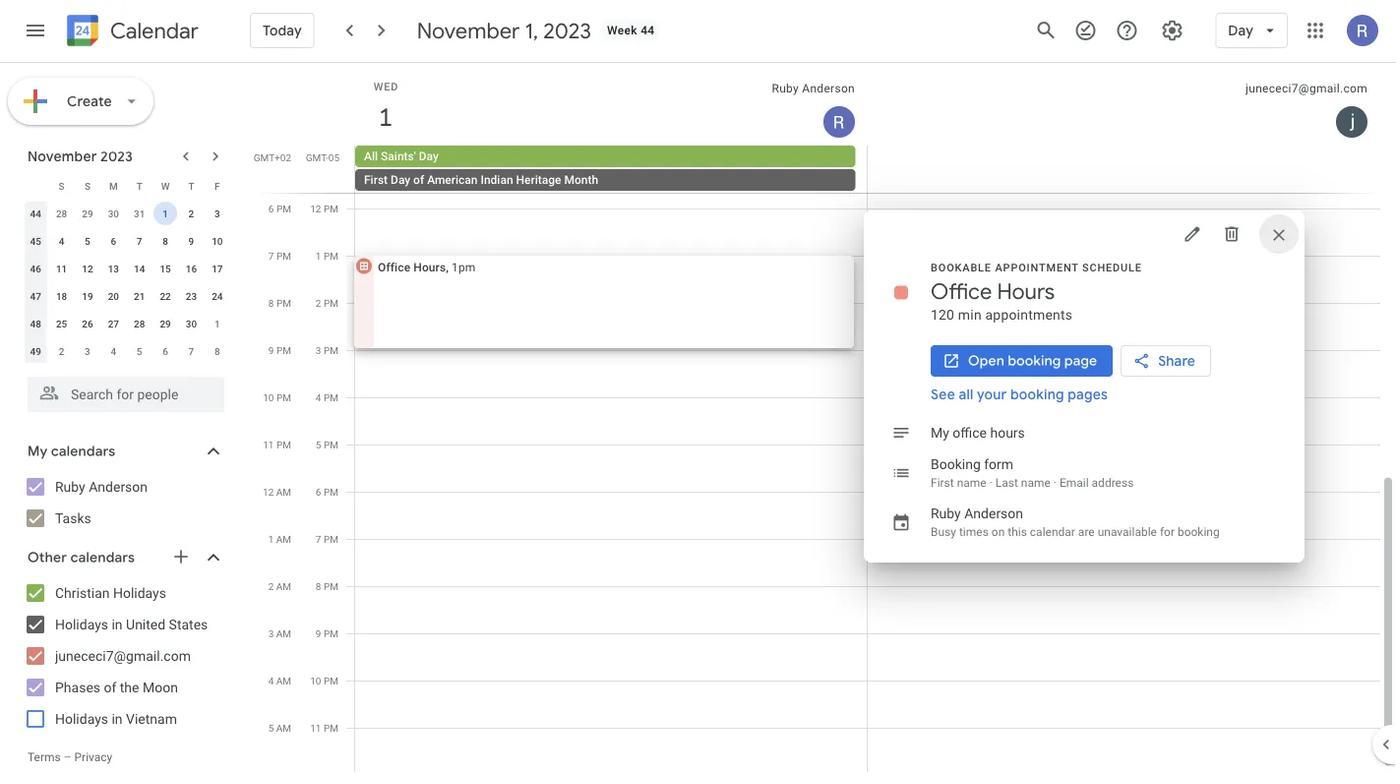 Task type: locate. For each thing, give the bounding box(es) containing it.
2 vertical spatial 12
[[263, 486, 274, 498]]

settings menu image
[[1160, 19, 1184, 42]]

christian
[[55, 585, 110, 601]]

7 pm
[[268, 250, 291, 262], [316, 533, 338, 545]]

am for 2 am
[[276, 580, 291, 592]]

10 element
[[205, 229, 229, 253]]

44 right week
[[641, 24, 655, 37]]

0 vertical spatial my
[[931, 425, 949, 441]]

this
[[1008, 525, 1027, 539]]

october 28 element
[[50, 202, 73, 225]]

row containing 49
[[23, 337, 230, 365]]

30 right 29 element
[[186, 318, 197, 330]]

4 inside "element"
[[111, 345, 116, 357]]

9 left 10 element
[[189, 235, 194, 247]]

0 vertical spatial 11
[[56, 263, 67, 274]]

1 horizontal spatial 11
[[263, 439, 274, 451]]

wed
[[374, 80, 399, 92]]

0 vertical spatial 11 pm
[[263, 439, 291, 451]]

junececi7@gmail.com inside other calendars list
[[55, 648, 191, 664]]

2 up "3 am"
[[268, 580, 274, 592]]

week
[[607, 24, 637, 37]]

0 horizontal spatial 7 pm
[[268, 250, 291, 262]]

27 element
[[102, 312, 125, 335]]

· left last
[[989, 476, 993, 490]]

8 up 15 element
[[163, 235, 168, 247]]

add other calendars image
[[171, 547, 191, 567]]

0 vertical spatial calendars
[[51, 443, 115, 460]]

1 horizontal spatial ruby
[[772, 82, 799, 95]]

13 element
[[102, 257, 125, 280]]

name down booking
[[957, 476, 987, 490]]

december 4 element
[[102, 339, 125, 363]]

office inside 1 grid
[[378, 260, 410, 274]]

11 right 46
[[56, 263, 67, 274]]

row group
[[23, 200, 230, 365]]

0 vertical spatial 30
[[108, 208, 119, 219]]

0 vertical spatial 6 pm
[[268, 203, 291, 214]]

american
[[427, 173, 478, 187]]

the
[[120, 679, 139, 696]]

0 horizontal spatial november
[[28, 148, 97, 165]]

6 pm down 5 pm
[[316, 486, 338, 498]]

0 horizontal spatial of
[[104, 679, 116, 696]]

0 vertical spatial november
[[417, 17, 520, 44]]

1 cell
[[152, 200, 178, 227]]

6
[[268, 203, 274, 214], [111, 235, 116, 247], [163, 345, 168, 357], [316, 486, 321, 498]]

24 element
[[205, 284, 229, 308]]

4 am from the top
[[276, 628, 291, 640]]

18 element
[[50, 284, 73, 308]]

4
[[59, 235, 64, 247], [111, 345, 116, 357], [316, 392, 321, 403], [268, 675, 274, 687]]

0 horizontal spatial hours
[[413, 260, 446, 274]]

2 vertical spatial 10
[[310, 675, 321, 687]]

in for united
[[112, 616, 123, 633]]

am down 2 am
[[276, 628, 291, 640]]

1 vertical spatial 6 pm
[[316, 486, 338, 498]]

27
[[108, 318, 119, 330]]

1 right october 31 "element"
[[163, 208, 168, 219]]

9 pm
[[268, 344, 291, 356], [316, 628, 338, 640]]

1 vertical spatial in
[[112, 711, 123, 727]]

1 vertical spatial 12
[[82, 263, 93, 274]]

4 down "3 am"
[[268, 675, 274, 687]]

row containing 47
[[23, 282, 230, 310]]

28 left october 29 element
[[56, 208, 67, 219]]

in down "phases of the moon"
[[112, 711, 123, 727]]

day inside dropdown button
[[1228, 22, 1253, 39]]

ruby inside "1" column header
[[772, 82, 799, 95]]

all saints' day button
[[355, 146, 855, 167]]

8 pm right 2 am
[[316, 580, 338, 592]]

pm left 2 pm in the left of the page
[[276, 297, 291, 309]]

november for november 2023
[[28, 148, 97, 165]]

13
[[108, 263, 119, 274]]

booking down open booking page
[[1010, 386, 1064, 403]]

junececi7@gmail.com down the "day" dropdown button
[[1246, 82, 1368, 95]]

0 vertical spatial 44
[[641, 24, 655, 37]]

pm right 4 am
[[324, 675, 338, 687]]

9 pm right "3 am"
[[316, 628, 338, 640]]

pm up '4 pm'
[[324, 344, 338, 356]]

hours inside 1 grid
[[413, 260, 446, 274]]

28 right "27" element
[[134, 318, 145, 330]]

of inside the all saints' day first day of american indian heritage month
[[413, 173, 424, 187]]

28 inside "element"
[[134, 318, 145, 330]]

7 right december 6 element
[[189, 345, 194, 357]]

11 element
[[50, 257, 73, 280]]

first down the 'all'
[[364, 173, 388, 187]]

row containing all saints' day
[[346, 146, 1396, 193]]

17 element
[[205, 257, 229, 280]]

1 horizontal spatial anderson
[[802, 82, 855, 95]]

calendars up christian holidays
[[70, 549, 135, 567]]

1 horizontal spatial 10
[[263, 392, 274, 403]]

1 am from the top
[[276, 486, 291, 498]]

5 pm
[[316, 439, 338, 451]]

8 pm
[[268, 297, 291, 309], [316, 580, 338, 592]]

6 pm left 12 pm
[[268, 203, 291, 214]]

0 horizontal spatial junececi7@gmail.com
[[55, 648, 191, 664]]

december 5 element
[[128, 339, 151, 363]]

am down 4 am
[[276, 722, 291, 734]]

name
[[957, 476, 987, 490], [1021, 476, 1051, 490]]

ruby anderson inside my calendars list
[[55, 479, 148, 495]]

bookable
[[931, 261, 992, 274]]

7 up 14 element
[[137, 235, 142, 247]]

0 horizontal spatial name
[[957, 476, 987, 490]]

1 vertical spatial 9
[[268, 344, 274, 356]]

1 vertical spatial 2023
[[100, 148, 133, 165]]

12 right 11 'element'
[[82, 263, 93, 274]]

2 t from the left
[[188, 180, 194, 192]]

holidays for united
[[55, 616, 108, 633]]

1 down 12 am
[[268, 533, 274, 545]]

0 horizontal spatial ruby anderson
[[55, 479, 148, 495]]

2 for 2 am
[[268, 580, 274, 592]]

7 pm left 1 pm
[[268, 250, 291, 262]]

10 pm right 4 am
[[310, 675, 338, 687]]

calendar
[[1030, 525, 1075, 539]]

1 horizontal spatial 7 pm
[[316, 533, 338, 545]]

cell
[[355, 146, 867, 193]]

4 right december 3 element
[[111, 345, 116, 357]]

2 left december 3 element
[[59, 345, 64, 357]]

first inside the all saints' day first day of american indian heritage month
[[364, 173, 388, 187]]

29
[[82, 208, 93, 219], [160, 318, 171, 330]]

0 horizontal spatial ·
[[989, 476, 993, 490]]

week 44
[[607, 24, 655, 37]]

2 up 3 pm on the top of page
[[316, 297, 321, 309]]

anderson inside ruby anderson busy times on this calendar are unavailable for booking
[[964, 505, 1023, 521]]

terms – privacy
[[28, 751, 112, 764]]

10 left '4 pm'
[[263, 392, 274, 403]]

6 down gmt+02
[[268, 203, 274, 214]]

0 vertical spatial first
[[364, 173, 388, 187]]

· left email
[[1054, 476, 1057, 490]]

2 horizontal spatial 11
[[310, 722, 321, 734]]

None search field
[[0, 369, 244, 412]]

8
[[163, 235, 168, 247], [268, 297, 274, 309], [214, 345, 220, 357], [316, 580, 321, 592]]

tasks
[[55, 510, 91, 526]]

1 · from the left
[[989, 476, 993, 490]]

3 for 3 am
[[268, 628, 274, 640]]

1 vertical spatial junececi7@gmail.com
[[55, 648, 191, 664]]

3 pm
[[316, 344, 338, 356]]

1 vertical spatial office
[[931, 277, 992, 305]]

last
[[995, 476, 1018, 490]]

12
[[310, 203, 321, 214], [82, 263, 93, 274], [263, 486, 274, 498]]

11 pm
[[263, 439, 291, 451], [310, 722, 338, 734]]

12 inside row
[[82, 263, 93, 274]]

0 horizontal spatial 29
[[82, 208, 93, 219]]

1 horizontal spatial first
[[931, 476, 954, 490]]

0 vertical spatial 2023
[[543, 17, 591, 44]]

1 in from the top
[[112, 616, 123, 633]]

6 pm
[[268, 203, 291, 214], [316, 486, 338, 498]]

8 pm left 2 pm in the left of the page
[[268, 297, 291, 309]]

pm left 5 pm
[[276, 439, 291, 451]]

first inside booking form first name · last name · email address
[[931, 476, 954, 490]]

1 horizontal spatial office
[[931, 277, 992, 305]]

on
[[992, 525, 1005, 539]]

9 inside november 2023 grid
[[189, 235, 194, 247]]

november for november 1, 2023
[[417, 17, 520, 44]]

my calendars list
[[4, 471, 244, 534]]

0 vertical spatial office
[[378, 260, 410, 274]]

bookable appointment schedule
[[931, 261, 1142, 274]]

row containing 48
[[23, 310, 230, 337]]

gmt-05
[[306, 152, 339, 163]]

20 element
[[102, 284, 125, 308]]

holidays down phases
[[55, 711, 108, 727]]

2 horizontal spatial day
[[1228, 22, 1253, 39]]

am for 3 am
[[276, 628, 291, 640]]

12 for 12
[[82, 263, 93, 274]]

12 up 1 pm
[[310, 203, 321, 214]]

3 down 2 am
[[268, 628, 274, 640]]

12 for 12 am
[[263, 486, 274, 498]]

of inside other calendars list
[[104, 679, 116, 696]]

delete appointment schedule image
[[1222, 224, 1242, 244]]

in left united
[[112, 616, 123, 633]]

1 horizontal spatial of
[[413, 173, 424, 187]]

1 horizontal spatial 28
[[134, 318, 145, 330]]

2
[[189, 208, 194, 219], [316, 297, 321, 309], [59, 345, 64, 357], [268, 580, 274, 592]]

5 am from the top
[[276, 675, 291, 687]]

0 vertical spatial in
[[112, 616, 123, 633]]

1 for 1 pm
[[316, 250, 321, 262]]

anderson inside my calendars list
[[89, 479, 148, 495]]

4 right 45
[[59, 235, 64, 247]]

0 vertical spatial 12
[[310, 203, 321, 214]]

pm left 12 pm
[[276, 203, 291, 214]]

23 element
[[179, 284, 203, 308]]

november
[[417, 17, 520, 44], [28, 148, 97, 165]]

0 horizontal spatial anderson
[[89, 479, 148, 495]]

pm up 1 pm
[[324, 203, 338, 214]]

10 right 4 am
[[310, 675, 321, 687]]

1 horizontal spatial 6 pm
[[316, 486, 338, 498]]

1 vertical spatial hours
[[997, 277, 1055, 305]]

gmt+02
[[254, 152, 291, 163]]

2023
[[543, 17, 591, 44], [100, 148, 133, 165]]

0 vertical spatial ruby anderson
[[772, 82, 855, 95]]

holidays for vietnam
[[55, 711, 108, 727]]

1 horizontal spatial my
[[931, 425, 949, 441]]

9 pm left 3 pm on the top of page
[[268, 344, 291, 356]]

min
[[958, 306, 982, 323]]

8 right december 7 element
[[214, 345, 220, 357]]

30 right october 29 element
[[108, 208, 119, 219]]

2 vertical spatial ruby
[[931, 505, 961, 521]]

of
[[413, 173, 424, 187], [104, 679, 116, 696]]

1 vertical spatial ruby anderson
[[55, 479, 148, 495]]

1 horizontal spatial junececi7@gmail.com
[[1246, 82, 1368, 95]]

vietnam
[[126, 711, 177, 727]]

5 down 4 am
[[268, 722, 274, 734]]

11 pm up 12 am
[[263, 439, 291, 451]]

26 element
[[76, 312, 99, 335]]

calendar heading
[[106, 17, 199, 45]]

0 horizontal spatial office
[[378, 260, 410, 274]]

–
[[64, 751, 71, 764]]

2023 right "1,"
[[543, 17, 591, 44]]

2 vertical spatial day
[[391, 173, 410, 187]]

1 vertical spatial calendars
[[70, 549, 135, 567]]

30 for '30' element
[[186, 318, 197, 330]]

1 inside cell
[[163, 208, 168, 219]]

am up "3 am"
[[276, 580, 291, 592]]

1,
[[525, 17, 538, 44]]

12 am
[[263, 486, 291, 498]]

1 vertical spatial 8 pm
[[316, 580, 338, 592]]

row group containing 44
[[23, 200, 230, 365]]

0 vertical spatial junececi7@gmail.com
[[1246, 82, 1368, 95]]

11 right 5 am
[[310, 722, 321, 734]]

october 29 element
[[76, 202, 99, 225]]

day right saints'
[[419, 150, 439, 163]]

30
[[108, 208, 119, 219], [186, 318, 197, 330]]

1 horizontal spatial t
[[188, 180, 194, 192]]

4 up 5 pm
[[316, 392, 321, 403]]

in
[[112, 616, 123, 633], [112, 711, 123, 727]]

day down saints'
[[391, 173, 410, 187]]

1 vertical spatial 9 pm
[[316, 628, 338, 640]]

row containing 45
[[23, 227, 230, 255]]

5 up 12 element
[[85, 235, 90, 247]]

booking
[[1008, 352, 1061, 370], [1010, 386, 1064, 403], [1178, 525, 1220, 539]]

19
[[82, 290, 93, 302]]

2 horizontal spatial ruby
[[931, 505, 961, 521]]

0 vertical spatial of
[[413, 173, 424, 187]]

2 vertical spatial 9
[[316, 628, 321, 640]]

booking form first name · last name · email address
[[931, 456, 1134, 490]]

1 vertical spatial 28
[[134, 318, 145, 330]]

november up october 28 element
[[28, 148, 97, 165]]

8 right 2 am
[[316, 580, 321, 592]]

24
[[212, 290, 223, 302]]

2 horizontal spatial 9
[[316, 628, 321, 640]]

5 for 5 am
[[268, 722, 274, 734]]

9 right december 8 element
[[268, 344, 274, 356]]

hours up appointments on the top of the page
[[997, 277, 1055, 305]]

2 horizontal spatial 12
[[310, 203, 321, 214]]

2 · from the left
[[1054, 476, 1057, 490]]

in for vietnam
[[112, 711, 123, 727]]

0 horizontal spatial 11
[[56, 263, 67, 274]]

1 for 1 am
[[268, 533, 274, 545]]

0 horizontal spatial 10 pm
[[263, 392, 291, 403]]

m
[[109, 180, 118, 192]]

10
[[212, 235, 223, 247], [263, 392, 274, 403], [310, 675, 321, 687]]

3 am from the top
[[276, 580, 291, 592]]

1 horizontal spatial 29
[[160, 318, 171, 330]]

3 right december 2 element
[[85, 345, 90, 357]]

hours left 1pm
[[413, 260, 446, 274]]

12 up '1 am'
[[263, 486, 274, 498]]

phases of the moon
[[55, 679, 178, 696]]

day right "settings menu" icon
[[1228, 22, 1253, 39]]

29 right 28 "element"
[[160, 318, 171, 330]]

10 pm left '4 pm'
[[263, 392, 291, 403]]

2 vertical spatial anderson
[[964, 505, 1023, 521]]

my inside dropdown button
[[28, 443, 48, 460]]

7 pm right '1 am'
[[316, 533, 338, 545]]

junececi7@gmail.com up "phases of the moon"
[[55, 648, 191, 664]]

3 up '4 pm'
[[316, 344, 321, 356]]

2 horizontal spatial anderson
[[964, 505, 1023, 521]]

row containing 46
[[23, 255, 230, 282]]

5 inside december 5 'element'
[[137, 345, 142, 357]]

calendar
[[110, 17, 199, 45]]

november 2023
[[28, 148, 133, 165]]

11 pm right 5 am
[[310, 722, 338, 734]]

november left "1,"
[[417, 17, 520, 44]]

states
[[169, 616, 208, 633]]

december 6 element
[[154, 339, 177, 363]]

16
[[186, 263, 197, 274]]

2 am from the top
[[276, 533, 291, 545]]

1 name from the left
[[957, 476, 987, 490]]

calendars for other calendars
[[70, 549, 135, 567]]

pm right 2 am
[[324, 580, 338, 592]]

2 vertical spatial booking
[[1178, 525, 1220, 539]]

28
[[56, 208, 67, 219], [134, 318, 145, 330]]

2 right 1 cell
[[189, 208, 194, 219]]

privacy link
[[74, 751, 112, 764]]

31
[[134, 208, 145, 219]]

booking up 'see all your booking pages' link
[[1008, 352, 1061, 370]]

6 am from the top
[[276, 722, 291, 734]]

office hours heading
[[931, 277, 1055, 305]]

cell inside 1 grid
[[355, 146, 867, 193]]

6 down "october 30" element
[[111, 235, 116, 247]]

1 vertical spatial ruby
[[55, 479, 85, 495]]

10 up 17
[[212, 235, 223, 247]]

0 vertical spatial 10
[[212, 235, 223, 247]]

,
[[446, 260, 449, 274]]

pm up 3 pm on the top of page
[[324, 297, 338, 309]]

am up 2 am
[[276, 533, 291, 545]]

0 horizontal spatial 12
[[82, 263, 93, 274]]

pm right '1 am'
[[324, 533, 338, 545]]

7 right 17 element
[[268, 250, 274, 262]]

am up '1 am'
[[276, 486, 291, 498]]

times
[[959, 525, 989, 539]]

1 vertical spatial holidays
[[55, 616, 108, 633]]

office left ,
[[378, 260, 410, 274]]

0 horizontal spatial 44
[[30, 208, 41, 219]]

1 vertical spatial first
[[931, 476, 954, 490]]

2 vertical spatial 11
[[310, 722, 321, 734]]

0 horizontal spatial first
[[364, 173, 388, 187]]

1 for december 1 element
[[214, 318, 220, 330]]

11
[[56, 263, 67, 274], [263, 439, 274, 451], [310, 722, 321, 734]]

cell containing all saints' day
[[355, 146, 867, 193]]

1 vertical spatial 30
[[186, 318, 197, 330]]

1 horizontal spatial november
[[417, 17, 520, 44]]

1 vertical spatial anderson
[[89, 479, 148, 495]]

ruby anderson
[[772, 82, 855, 95], [55, 479, 148, 495]]

1 vertical spatial of
[[104, 679, 116, 696]]

december 1 element
[[205, 312, 229, 335]]

t right the w at the left
[[188, 180, 194, 192]]

my
[[931, 425, 949, 441], [28, 443, 48, 460]]

0 horizontal spatial 28
[[56, 208, 67, 219]]

holidays
[[113, 585, 166, 601], [55, 616, 108, 633], [55, 711, 108, 727]]

1 horizontal spatial s
[[85, 180, 90, 192]]

1 horizontal spatial 30
[[186, 318, 197, 330]]

first down booking
[[931, 476, 954, 490]]

5
[[85, 235, 90, 247], [137, 345, 142, 357], [316, 439, 321, 451], [268, 722, 274, 734]]

october 30 element
[[102, 202, 125, 225]]

2 vertical spatial holidays
[[55, 711, 108, 727]]

3 for december 3 element
[[85, 345, 90, 357]]

1 vertical spatial my
[[28, 443, 48, 460]]

4 for december 4 "element"
[[111, 345, 116, 357]]

ruby inside my calendars list
[[55, 479, 85, 495]]

15
[[160, 263, 171, 274]]

22 element
[[154, 284, 177, 308]]

1 horizontal spatial ·
[[1054, 476, 1057, 490]]

email
[[1060, 476, 1089, 490]]

10 pm
[[263, 392, 291, 403], [310, 675, 338, 687]]

row inside 1 grid
[[346, 146, 1396, 193]]

2 in from the top
[[112, 711, 123, 727]]

row
[[346, 146, 1396, 193], [23, 172, 230, 200], [23, 200, 230, 227], [23, 227, 230, 255], [23, 255, 230, 282], [23, 282, 230, 310], [23, 310, 230, 337], [23, 337, 230, 365]]

gmt-
[[306, 152, 328, 163]]

3 am
[[268, 628, 291, 640]]

booking right for
[[1178, 525, 1220, 539]]

see
[[931, 386, 955, 403]]

0 horizontal spatial 30
[[108, 208, 119, 219]]

appointments
[[985, 306, 1073, 323]]

page
[[1064, 352, 1097, 370]]

am for 5 am
[[276, 722, 291, 734]]

12 for 12 pm
[[310, 203, 321, 214]]

hours for office hours
[[997, 277, 1055, 305]]

1 inside wed 1
[[377, 101, 391, 133]]

1 vertical spatial 11 pm
[[310, 722, 338, 734]]

row containing 44
[[23, 200, 230, 227]]

0 horizontal spatial day
[[391, 173, 410, 187]]

day
[[1228, 22, 1253, 39], [419, 150, 439, 163], [391, 173, 410, 187]]



Task type: describe. For each thing, give the bounding box(es) containing it.
holidays in vietnam
[[55, 711, 177, 727]]

create
[[67, 92, 112, 110]]

my calendars button
[[4, 436, 244, 467]]

month
[[564, 173, 598, 187]]

22
[[160, 290, 171, 302]]

terms link
[[28, 751, 61, 764]]

october 31 element
[[128, 202, 151, 225]]

28 for october 28 element
[[56, 208, 67, 219]]

25 element
[[50, 312, 73, 335]]

3 for 3 pm
[[316, 344, 321, 356]]

other calendars
[[28, 549, 135, 567]]

29 for october 29 element
[[82, 208, 93, 219]]

2 name from the left
[[1021, 476, 1051, 490]]

1 horizontal spatial 11 pm
[[310, 722, 338, 734]]

indian
[[481, 173, 513, 187]]

0 horizontal spatial 9 pm
[[268, 344, 291, 356]]

1 horizontal spatial day
[[419, 150, 439, 163]]

4 for 4 pm
[[316, 392, 321, 403]]

20
[[108, 290, 119, 302]]

junececi7@gmail.com inside 1 grid
[[1246, 82, 1368, 95]]

pm right 5 am
[[324, 722, 338, 734]]

form
[[984, 456, 1013, 472]]

day button
[[1215, 7, 1288, 54]]

ruby anderson busy times on this calendar are unavailable for booking
[[931, 505, 1220, 539]]

f
[[215, 180, 220, 192]]

4 for 4 am
[[268, 675, 274, 687]]

busy
[[931, 525, 956, 539]]

open
[[968, 352, 1005, 370]]

pm left 3 pm on the top of page
[[276, 344, 291, 356]]

terms
[[28, 751, 61, 764]]

christian holidays
[[55, 585, 166, 601]]

december 3 element
[[76, 339, 99, 363]]

120
[[931, 306, 955, 323]]

your
[[977, 386, 1007, 403]]

share button
[[1121, 345, 1211, 377]]

1 am
[[268, 533, 291, 545]]

december 2 element
[[50, 339, 73, 363]]

phases
[[55, 679, 100, 696]]

29 for 29 element
[[160, 318, 171, 330]]

26
[[82, 318, 93, 330]]

21
[[134, 290, 145, 302]]

saints'
[[381, 150, 416, 163]]

3 up 10 element
[[214, 208, 220, 219]]

48
[[30, 318, 41, 330]]

0 vertical spatial 10 pm
[[263, 392, 291, 403]]

unavailable
[[1098, 525, 1157, 539]]

pm down 5 pm
[[324, 486, 338, 498]]

28 element
[[128, 312, 151, 335]]

0 vertical spatial booking
[[1008, 352, 1061, 370]]

ruby anderson inside "1" column header
[[772, 82, 855, 95]]

am for 4 am
[[276, 675, 291, 687]]

2 am
[[268, 580, 291, 592]]

30 element
[[179, 312, 203, 335]]

1 horizontal spatial 10 pm
[[310, 675, 338, 687]]

other
[[28, 549, 67, 567]]

2 for 2 pm
[[316, 297, 321, 309]]

anderson inside "1" column header
[[802, 82, 855, 95]]

1 horizontal spatial 2023
[[543, 17, 591, 44]]

my office hours
[[931, 425, 1025, 441]]

46
[[30, 263, 41, 274]]

office
[[953, 425, 987, 441]]

4 am
[[268, 675, 291, 687]]

5 for december 5 'element'
[[137, 345, 142, 357]]

november 2023 grid
[[19, 172, 230, 365]]

14 element
[[128, 257, 151, 280]]

booking inside ruby anderson busy times on this calendar are unavailable for booking
[[1178, 525, 1220, 539]]

1 pm
[[316, 250, 338, 262]]

my for my office hours
[[931, 425, 949, 441]]

Search for people text field
[[39, 377, 213, 412]]

44 inside november 2023 grid
[[30, 208, 41, 219]]

1 t from the left
[[136, 180, 142, 192]]

30 for "october 30" element
[[108, 208, 119, 219]]

all saints' day first day of american indian heritage month
[[364, 150, 598, 187]]

am for 12 am
[[276, 486, 291, 498]]

wed 1
[[374, 80, 399, 133]]

calendars for my calendars
[[51, 443, 115, 460]]

17
[[212, 263, 223, 274]]

w
[[161, 180, 170, 192]]

0 horizontal spatial 2023
[[100, 148, 133, 165]]

0 vertical spatial 7 pm
[[268, 250, 291, 262]]

pages
[[1068, 386, 1108, 403]]

calendar element
[[63, 11, 199, 54]]

december 8 element
[[205, 339, 229, 363]]

1 column header
[[355, 63, 868, 146]]

today button
[[250, 7, 315, 54]]

45
[[30, 235, 41, 247]]

8 right 24 element
[[268, 297, 274, 309]]

19 element
[[76, 284, 99, 308]]

6 right 12 am
[[316, 486, 321, 498]]

hours for office hours , 1pm
[[413, 260, 446, 274]]

booking
[[931, 456, 981, 472]]

1pm
[[452, 260, 476, 274]]

0 horizontal spatial 6 pm
[[268, 203, 291, 214]]

21 element
[[128, 284, 151, 308]]

29 element
[[154, 312, 177, 335]]

are
[[1078, 525, 1095, 539]]

2 pm
[[316, 297, 338, 309]]

row group inside november 2023 grid
[[23, 200, 230, 365]]

appointment
[[995, 261, 1079, 274]]

5 for 5 pm
[[316, 439, 321, 451]]

15 element
[[154, 257, 177, 280]]

moon
[[143, 679, 178, 696]]

1 vertical spatial 7 pm
[[316, 533, 338, 545]]

16 element
[[179, 257, 203, 280]]

my calendars
[[28, 443, 115, 460]]

all
[[364, 150, 378, 163]]

november 1, 2023
[[417, 17, 591, 44]]

row containing s
[[23, 172, 230, 200]]

pm down '4 pm'
[[324, 439, 338, 451]]

see all your booking pages link
[[931, 386, 1108, 403]]

7 right '1 am'
[[316, 533, 321, 545]]

pm left '4 pm'
[[276, 392, 291, 403]]

schedule
[[1082, 261, 1142, 274]]

12 element
[[76, 257, 99, 280]]

ruby inside ruby anderson busy times on this calendar are unavailable for booking
[[931, 505, 961, 521]]

14
[[134, 263, 145, 274]]

12 pm
[[310, 203, 338, 214]]

other calendars list
[[4, 578, 244, 735]]

11 inside 'element'
[[56, 263, 67, 274]]

6 right december 5 'element'
[[163, 345, 168, 357]]

pm down 3 pm on the top of page
[[324, 392, 338, 403]]

office hours
[[931, 277, 1055, 305]]

1 grid
[[252, 63, 1396, 773]]

heritage
[[516, 173, 561, 187]]

see all your booking pages
[[931, 386, 1108, 403]]

office hours , 1pm
[[378, 260, 476, 274]]

18
[[56, 290, 67, 302]]

united
[[126, 616, 165, 633]]

other calendars button
[[4, 542, 244, 574]]

2 s from the left
[[85, 180, 90, 192]]

5 am
[[268, 722, 291, 734]]

1 s from the left
[[59, 180, 65, 192]]

0 horizontal spatial 11 pm
[[263, 439, 291, 451]]

wednesday, november 1 element
[[363, 94, 408, 140]]

my for my calendars
[[28, 443, 48, 460]]

hours
[[990, 425, 1025, 441]]

pm left 1 pm
[[276, 250, 291, 262]]

2 for december 2 element
[[59, 345, 64, 357]]

28 for 28 "element"
[[134, 318, 145, 330]]

2 horizontal spatial 10
[[310, 675, 321, 687]]

privacy
[[74, 751, 112, 764]]

1 vertical spatial booking
[[1010, 386, 1064, 403]]

holidays in united states
[[55, 616, 208, 633]]

23
[[186, 290, 197, 302]]

all
[[959, 386, 973, 403]]

0 horizontal spatial 8 pm
[[268, 297, 291, 309]]

0 vertical spatial holidays
[[113, 585, 166, 601]]

main drawer image
[[24, 19, 47, 42]]

4 pm
[[316, 392, 338, 403]]

7 inside december 7 element
[[189, 345, 194, 357]]

120 min appointments
[[931, 306, 1073, 323]]

office for office hours , 1pm
[[378, 260, 410, 274]]

december 7 element
[[179, 339, 203, 363]]

office for office hours
[[931, 277, 992, 305]]

10 inside 10 element
[[212, 235, 223, 247]]

pm up 2 pm in the left of the page
[[324, 250, 338, 262]]

25
[[56, 318, 67, 330]]

am for 1 am
[[276, 533, 291, 545]]

05
[[328, 152, 339, 163]]

today
[[263, 22, 302, 39]]

pm right "3 am"
[[324, 628, 338, 640]]



Task type: vqa. For each thing, say whether or not it's contained in the screenshot.
the booking to the top
yes



